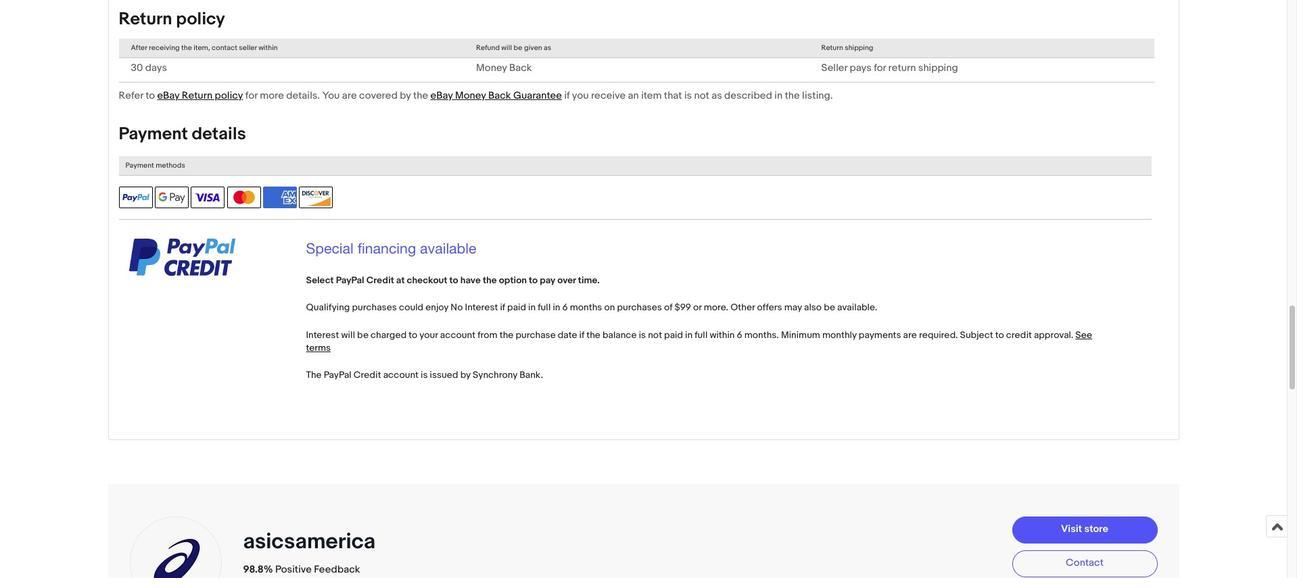 Task type: describe. For each thing, give the bounding box(es) containing it.
over
[[557, 274, 576, 286]]

on
[[604, 302, 615, 313]]

30 days
[[131, 62, 167, 74]]

subject
[[960, 329, 993, 341]]

visit
[[1061, 523, 1082, 536]]

special
[[306, 240, 354, 257]]

visit store link
[[1012, 517, 1157, 544]]

other
[[730, 302, 755, 313]]

1 vertical spatial money
[[455, 89, 486, 102]]

ebay money back guarantee link
[[430, 89, 562, 102]]

visit store
[[1061, 523, 1108, 536]]

return for return shipping
[[821, 43, 843, 52]]

the left listing. at right top
[[785, 89, 800, 102]]

payments
[[859, 329, 901, 341]]

1 vertical spatial for
[[245, 89, 258, 102]]

charged
[[371, 329, 407, 341]]

see terms
[[306, 329, 1092, 353]]

money back
[[476, 62, 532, 74]]

item
[[641, 89, 662, 102]]

2 purchases from the left
[[617, 302, 662, 313]]

1 horizontal spatial paid
[[664, 329, 683, 341]]

to left credit
[[995, 329, 1004, 341]]

seller pays for return shipping
[[821, 62, 958, 74]]

asicsamerica image
[[128, 515, 223, 578]]

1 vertical spatial as
[[712, 89, 722, 102]]

to left have
[[449, 274, 458, 286]]

98.8%
[[243, 563, 273, 576]]

payment for payment methods
[[125, 161, 154, 170]]

more
[[260, 89, 284, 102]]

in up purchase
[[528, 302, 536, 313]]

0 vertical spatial if
[[564, 89, 570, 102]]

1 purchases from the left
[[352, 302, 397, 313]]

after
[[131, 43, 147, 52]]

purchase
[[516, 329, 556, 341]]

also
[[804, 302, 822, 313]]

days
[[145, 62, 167, 74]]

payment methods
[[125, 161, 185, 170]]

return shipping
[[821, 43, 873, 52]]

you
[[572, 89, 589, 102]]

your
[[420, 329, 438, 341]]

ebay return policy link
[[157, 89, 243, 102]]

available
[[420, 240, 476, 257]]

see terms link
[[306, 329, 1092, 353]]

return policy
[[119, 9, 225, 30]]

0 horizontal spatial not
[[648, 329, 662, 341]]

98.8% positive feedback
[[243, 563, 360, 576]]

an
[[628, 89, 639, 102]]

receiving
[[149, 43, 180, 52]]

google pay image
[[155, 187, 189, 209]]

1 vertical spatial are
[[903, 329, 917, 341]]

terms
[[306, 342, 331, 353]]

return
[[888, 62, 916, 74]]

the right date
[[586, 329, 600, 341]]

credit
[[1006, 329, 1032, 341]]

balance
[[603, 329, 637, 341]]

seller
[[821, 62, 847, 74]]

select
[[306, 274, 334, 286]]

to right refer
[[146, 89, 155, 102]]

checkout
[[407, 274, 447, 286]]

1 vertical spatial be
[[824, 302, 835, 313]]

pays
[[850, 62, 872, 74]]

more.
[[704, 302, 728, 313]]

to left 'your'
[[409, 329, 417, 341]]

0 horizontal spatial interest
[[306, 329, 339, 341]]

payment details
[[119, 124, 246, 145]]

financing
[[358, 240, 416, 257]]

interest will be charged to your account from the purchase date if the balance is not paid in full within 6 months. minimum monthly payments are required. subject to credit approval.
[[306, 329, 1075, 341]]

from
[[478, 329, 497, 341]]

payment for payment details
[[119, 124, 188, 145]]

special financing available
[[306, 240, 476, 257]]

1 horizontal spatial full
[[695, 329, 708, 341]]

that
[[664, 89, 682, 102]]

receive
[[591, 89, 626, 102]]

0 vertical spatial money
[[476, 62, 507, 74]]

0 vertical spatial is
[[684, 89, 692, 102]]

months
[[570, 302, 602, 313]]

in down the $99
[[685, 329, 693, 341]]

store
[[1084, 523, 1108, 536]]

0 vertical spatial account
[[440, 329, 475, 341]]

could
[[399, 302, 423, 313]]

after receiving the item, contact seller within
[[131, 43, 278, 52]]

or
[[693, 302, 702, 313]]

1 horizontal spatial shipping
[[918, 62, 958, 74]]

monthly
[[822, 329, 857, 341]]

may
[[784, 302, 802, 313]]

pay
[[540, 274, 555, 286]]

the right from
[[500, 329, 514, 341]]

0 horizontal spatial if
[[500, 302, 505, 313]]

asicsamerica
[[243, 529, 376, 555]]

0 horizontal spatial within
[[258, 43, 278, 52]]

0 vertical spatial as
[[544, 43, 551, 52]]

30
[[131, 62, 143, 74]]

issued
[[430, 369, 458, 381]]

1 ebay from the left
[[157, 89, 180, 102]]

return for return policy
[[119, 9, 172, 30]]

0 horizontal spatial account
[[383, 369, 419, 381]]

select paypal credit at checkout to have the option to pay over time.
[[306, 274, 600, 286]]

given
[[524, 43, 542, 52]]



Task type: locate. For each thing, give the bounding box(es) containing it.
the
[[306, 369, 322, 381]]

1 vertical spatial within
[[710, 329, 735, 341]]

credit
[[366, 274, 394, 286], [354, 369, 381, 381]]

to left pay
[[529, 274, 538, 286]]

refer to ebay return policy for more details. you are covered by the ebay money back guarantee if you receive an item that is not as described in the listing.
[[119, 89, 833, 102]]

interest up terms
[[306, 329, 339, 341]]

time.
[[578, 274, 600, 286]]

no
[[451, 302, 463, 313]]

paid
[[507, 302, 526, 313], [664, 329, 683, 341]]

be left charged
[[357, 329, 369, 341]]

1 vertical spatial full
[[695, 329, 708, 341]]

seller
[[239, 43, 257, 52]]

paypal right select
[[336, 274, 364, 286]]

1 horizontal spatial will
[[501, 43, 512, 52]]

0 horizontal spatial be
[[357, 329, 369, 341]]

details
[[192, 124, 246, 145]]

available.
[[837, 302, 877, 313]]

if down option
[[500, 302, 505, 313]]

account
[[440, 329, 475, 341], [383, 369, 419, 381]]

of
[[664, 302, 673, 313]]

will for refund
[[501, 43, 512, 52]]

be
[[514, 43, 522, 52], [824, 302, 835, 313], [357, 329, 369, 341]]

contact
[[1066, 557, 1104, 570]]

0 vertical spatial be
[[514, 43, 522, 52]]

ebay
[[157, 89, 180, 102], [430, 89, 453, 102]]

visa image
[[191, 187, 225, 209]]

0 vertical spatial 6
[[562, 302, 568, 313]]

credit left at
[[366, 274, 394, 286]]

shipping
[[845, 43, 873, 52], [918, 62, 958, 74]]

credit for account
[[354, 369, 381, 381]]

return
[[119, 9, 172, 30], [821, 43, 843, 52], [182, 89, 212, 102]]

are
[[342, 89, 357, 102], [903, 329, 917, 341]]

the paypal credit account is issued by synchrony bank.
[[306, 369, 543, 381]]

months.
[[744, 329, 779, 341]]

is right that
[[684, 89, 692, 102]]

see
[[1075, 329, 1092, 341]]

date
[[558, 329, 577, 341]]

full down or
[[695, 329, 708, 341]]

interest
[[465, 302, 498, 313], [306, 329, 339, 341]]

0 horizontal spatial shipping
[[845, 43, 873, 52]]

0 horizontal spatial ebay
[[157, 89, 180, 102]]

return up the after
[[119, 9, 172, 30]]

1 vertical spatial credit
[[354, 369, 381, 381]]

interest right no
[[465, 302, 498, 313]]

item,
[[194, 43, 210, 52]]

in right described
[[775, 89, 783, 102]]

1 horizontal spatial be
[[514, 43, 522, 52]]

0 horizontal spatial as
[[544, 43, 551, 52]]

1 horizontal spatial within
[[710, 329, 735, 341]]

listing.
[[802, 89, 833, 102]]

back down refund will be given as
[[509, 62, 532, 74]]

0 vertical spatial payment
[[119, 124, 188, 145]]

0 vertical spatial paypal
[[336, 274, 364, 286]]

1 vertical spatial return
[[821, 43, 843, 52]]

to
[[146, 89, 155, 102], [449, 274, 458, 286], [529, 274, 538, 286], [409, 329, 417, 341], [995, 329, 1004, 341]]

2 horizontal spatial be
[[824, 302, 835, 313]]

0 horizontal spatial paid
[[507, 302, 526, 313]]

discover image
[[299, 187, 333, 209]]

in
[[775, 89, 783, 102], [528, 302, 536, 313], [553, 302, 560, 313], [685, 329, 693, 341]]

0 horizontal spatial 6
[[562, 302, 568, 313]]

refund
[[476, 43, 500, 52]]

paid down option
[[507, 302, 526, 313]]

0 vertical spatial not
[[694, 89, 709, 102]]

1 vertical spatial payment
[[125, 161, 154, 170]]

account down charged
[[383, 369, 419, 381]]

as left described
[[712, 89, 722, 102]]

6 left months
[[562, 302, 568, 313]]

purchases up charged
[[352, 302, 397, 313]]

return up seller
[[821, 43, 843, 52]]

described
[[724, 89, 772, 102]]

1 vertical spatial 6
[[737, 329, 742, 341]]

0 vertical spatial within
[[258, 43, 278, 52]]

1 horizontal spatial 6
[[737, 329, 742, 341]]

ebay right covered
[[430, 89, 453, 102]]

be left given
[[514, 43, 522, 52]]

paypal right the the
[[324, 369, 351, 381]]

1 vertical spatial not
[[648, 329, 662, 341]]

1 vertical spatial account
[[383, 369, 419, 381]]

contact link
[[1012, 550, 1157, 577]]

1 horizontal spatial by
[[460, 369, 471, 381]]

1 vertical spatial by
[[460, 369, 471, 381]]

by right covered
[[400, 89, 411, 102]]

by right "issued"
[[460, 369, 471, 381]]

0 horizontal spatial return
[[119, 9, 172, 30]]

is right balance
[[639, 329, 646, 341]]

policy up details
[[215, 89, 243, 102]]

paypal image
[[119, 187, 152, 209]]

2 horizontal spatial if
[[579, 329, 584, 341]]

1 vertical spatial paypal
[[324, 369, 351, 381]]

0 vertical spatial policy
[[176, 9, 225, 30]]

6 left months.
[[737, 329, 742, 341]]

0 horizontal spatial will
[[341, 329, 355, 341]]

0 horizontal spatial full
[[538, 302, 551, 313]]

enjoy
[[426, 302, 448, 313]]

is left "issued"
[[421, 369, 428, 381]]

option
[[499, 274, 527, 286]]

credit for at
[[366, 274, 394, 286]]

required.
[[919, 329, 958, 341]]

0 vertical spatial full
[[538, 302, 551, 313]]

if left you
[[564, 89, 570, 102]]

0 horizontal spatial is
[[421, 369, 428, 381]]

feedback
[[314, 563, 360, 576]]

master card image
[[227, 187, 261, 209]]

not right that
[[694, 89, 709, 102]]

full down pay
[[538, 302, 551, 313]]

as
[[544, 43, 551, 52], [712, 89, 722, 102]]

account down no
[[440, 329, 475, 341]]

are left required.
[[903, 329, 917, 341]]

0 vertical spatial paid
[[507, 302, 526, 313]]

you
[[322, 89, 340, 102]]

paypal for the
[[324, 369, 351, 381]]

0 horizontal spatial are
[[342, 89, 357, 102]]

guarantee
[[513, 89, 562, 102]]

be for interest will be charged to your account from the purchase date if the balance is not paid in full within 6 months. minimum monthly payments are required. subject to credit approval.
[[357, 329, 369, 341]]

2 vertical spatial return
[[182, 89, 212, 102]]

the right covered
[[413, 89, 428, 102]]

paypal
[[336, 274, 364, 286], [324, 369, 351, 381]]

1 horizontal spatial purchases
[[617, 302, 662, 313]]

in down pay
[[553, 302, 560, 313]]

1 vertical spatial interest
[[306, 329, 339, 341]]

details.
[[286, 89, 320, 102]]

1 horizontal spatial interest
[[465, 302, 498, 313]]

return up payment details
[[182, 89, 212, 102]]

within
[[258, 43, 278, 52], [710, 329, 735, 341]]

qualifying
[[306, 302, 350, 313]]

synchrony
[[473, 369, 517, 381]]

money down money back
[[455, 89, 486, 102]]

positive
[[275, 563, 312, 576]]

will down qualifying
[[341, 329, 355, 341]]

payment left methods
[[125, 161, 154, 170]]

paid down of
[[664, 329, 683, 341]]

credit down charged
[[354, 369, 381, 381]]

2 horizontal spatial is
[[684, 89, 692, 102]]

if right date
[[579, 329, 584, 341]]

ebay down the days
[[157, 89, 180, 102]]

within down more.
[[710, 329, 735, 341]]

refer
[[119, 89, 143, 102]]

are right the you
[[342, 89, 357, 102]]

0 vertical spatial shipping
[[845, 43, 873, 52]]

within right seller
[[258, 43, 278, 52]]

the right have
[[483, 274, 497, 286]]

0 vertical spatial return
[[119, 9, 172, 30]]

1 vertical spatial policy
[[215, 89, 243, 102]]

will
[[501, 43, 512, 52], [341, 329, 355, 341]]

back down money back
[[488, 89, 511, 102]]

1 horizontal spatial as
[[712, 89, 722, 102]]

1 horizontal spatial ebay
[[430, 89, 453, 102]]

approval.
[[1034, 329, 1073, 341]]

asicsamerica link
[[243, 529, 380, 555]]

1 vertical spatial will
[[341, 329, 355, 341]]

1 vertical spatial back
[[488, 89, 511, 102]]

0 vertical spatial credit
[[366, 274, 394, 286]]

minimum
[[781, 329, 820, 341]]

covered
[[359, 89, 398, 102]]

shipping up pays
[[845, 43, 873, 52]]

1 horizontal spatial for
[[874, 62, 886, 74]]

money down the refund
[[476, 62, 507, 74]]

1 vertical spatial if
[[500, 302, 505, 313]]

not right balance
[[648, 329, 662, 341]]

offers
[[757, 302, 782, 313]]

if
[[564, 89, 570, 102], [500, 302, 505, 313], [579, 329, 584, 341]]

for right pays
[[874, 62, 886, 74]]

policy up item,
[[176, 9, 225, 30]]

2 vertical spatial be
[[357, 329, 369, 341]]

payment
[[119, 124, 188, 145], [125, 161, 154, 170]]

for
[[874, 62, 886, 74], [245, 89, 258, 102]]

0 horizontal spatial by
[[400, 89, 411, 102]]

0 vertical spatial are
[[342, 89, 357, 102]]

be for refund will be given as
[[514, 43, 522, 52]]

1 horizontal spatial account
[[440, 329, 475, 341]]

refund will be given as
[[476, 43, 551, 52]]

will for interest
[[341, 329, 355, 341]]

be right also
[[824, 302, 835, 313]]

1 horizontal spatial not
[[694, 89, 709, 102]]

0 vertical spatial for
[[874, 62, 886, 74]]

at
[[396, 274, 405, 286]]

payment up payment methods
[[119, 124, 188, 145]]

purchases left of
[[617, 302, 662, 313]]

2 vertical spatial is
[[421, 369, 428, 381]]

2 horizontal spatial return
[[821, 43, 843, 52]]

1 horizontal spatial return
[[182, 89, 212, 102]]

0 vertical spatial by
[[400, 89, 411, 102]]

2 vertical spatial if
[[579, 329, 584, 341]]

bank.
[[519, 369, 543, 381]]

1 vertical spatial paid
[[664, 329, 683, 341]]

0 vertical spatial will
[[501, 43, 512, 52]]

0 vertical spatial interest
[[465, 302, 498, 313]]

is
[[684, 89, 692, 102], [639, 329, 646, 341], [421, 369, 428, 381]]

shipping right return
[[918, 62, 958, 74]]

paypal for select
[[336, 274, 364, 286]]

methods
[[156, 161, 185, 170]]

0 vertical spatial back
[[509, 62, 532, 74]]

$99
[[675, 302, 691, 313]]

2 ebay from the left
[[430, 89, 453, 102]]

for left more
[[245, 89, 258, 102]]

the left item,
[[181, 43, 192, 52]]

1 horizontal spatial is
[[639, 329, 646, 341]]

by
[[400, 89, 411, 102], [460, 369, 471, 381]]

will right the refund
[[501, 43, 512, 52]]

1 vertical spatial shipping
[[918, 62, 958, 74]]

as right given
[[544, 43, 551, 52]]

money
[[476, 62, 507, 74], [455, 89, 486, 102]]

1 horizontal spatial are
[[903, 329, 917, 341]]

american express image
[[263, 187, 297, 209]]

the
[[181, 43, 192, 52], [413, 89, 428, 102], [785, 89, 800, 102], [483, 274, 497, 286], [500, 329, 514, 341], [586, 329, 600, 341]]

1 horizontal spatial if
[[564, 89, 570, 102]]

back
[[509, 62, 532, 74], [488, 89, 511, 102]]

have
[[460, 274, 481, 286]]

qualifying purchases could enjoy no interest if paid in full in 6 months on purchases of $99 or more. other offers may also be available.
[[306, 302, 877, 313]]

0 horizontal spatial for
[[245, 89, 258, 102]]

1 vertical spatial is
[[639, 329, 646, 341]]

contact
[[212, 43, 237, 52]]

0 horizontal spatial purchases
[[352, 302, 397, 313]]



Task type: vqa. For each thing, say whether or not it's contained in the screenshot.
the top Shipping
yes



